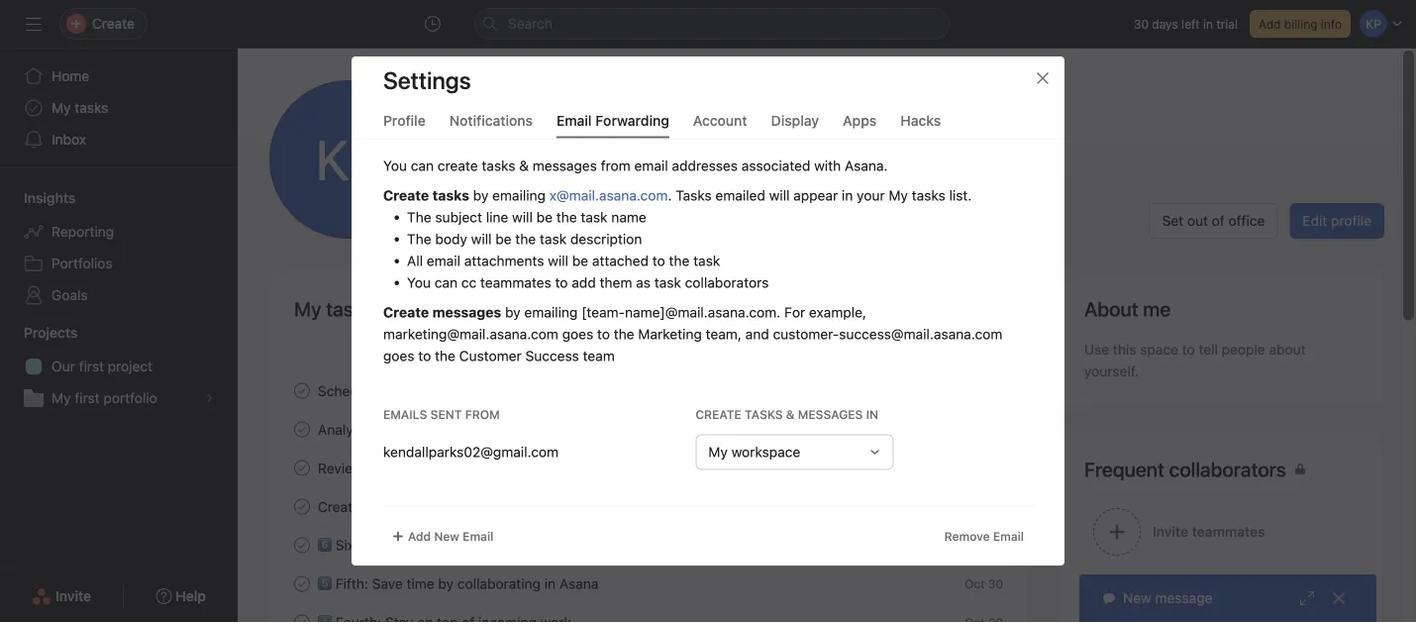 Task type: describe. For each thing, give the bounding box(es) containing it.
oct 30 for 5️⃣ fifth: save time by collaborating in asana
[[965, 577, 1004, 591]]

insights button
[[0, 188, 76, 208]]

by inside 'by emailing [team-name]@mail.asana.com. for example, marketing@mail.asana.com goes to the marketing team, and customer-success@mail.asana.com goes to the customer success team'
[[505, 304, 521, 320]]

the up "attachments"
[[516, 231, 536, 247]]

schedule a meeting
[[318, 383, 444, 399]]

email forwarding
[[557, 112, 670, 128]]

set
[[1163, 213, 1184, 229]]

appear
[[794, 187, 838, 203]]

project for the middle 'our first project' link
[[927, 461, 966, 475]]

2 vertical spatial be
[[572, 252, 589, 269]]

home
[[52, 68, 89, 84]]

completed image for review
[[290, 456, 314, 480]]

sent
[[431, 408, 462, 421]]

completed checkbox for create presentation
[[290, 495, 314, 519]]

remove email button
[[936, 522, 1033, 550]]

.
[[668, 187, 672, 203]]

1 the from the top
[[407, 209, 432, 225]]

tasks left list. at the top right
[[912, 187, 946, 203]]

oct for 5️⃣ fifth: save time by collaborating in asana
[[965, 577, 985, 591]]

goals
[[52, 287, 88, 303]]

profile button
[[383, 112, 426, 138]]

completed image for schedule
[[290, 379, 314, 403]]

tell
[[1199, 341, 1219, 358]]

oct 30 button for 5️⃣ fifth: save time by collaborating in asana
[[965, 577, 1004, 591]]

you inside create tasks by emailing x@mail.asana.com . tasks emailed will appear in your my tasks list. the subject line will be the task name the body will be the task description all email attachments will be attached to the task you can cc teammates to add them as task collaborators
[[407, 274, 431, 291]]

trial
[[1217, 17, 1238, 31]]

create presentation
[[318, 499, 445, 515]]

days
[[1153, 17, 1179, 31]]

1 vertical spatial messages
[[433, 304, 502, 320]]

our for the middle 'our first project' link
[[878, 461, 898, 475]]

our inside projects element
[[52, 358, 75, 375]]

search list box
[[475, 8, 950, 40]]

name]@mail.asana.com.
[[625, 304, 781, 320]]

remove email
[[945, 529, 1024, 543]]

my inside create tasks by emailing x@mail.asana.com . tasks emailed will appear in your my tasks list. the subject line will be the task name the body will be the task description all email attachments will be attached to the task you can cc teammates to add them as task collaborators
[[889, 187, 908, 203]]

0 horizontal spatial &
[[519, 157, 529, 174]]

emailing inside 'by emailing [team-name]@mail.asana.com. for example, marketing@mail.asana.com goes to the marketing team, and customer-success@mail.asana.com goes to the customer success team'
[[525, 304, 578, 320]]

frequent collaborators
[[1085, 458, 1287, 481]]

will up teammates
[[548, 252, 569, 269]]

insights
[[24, 190, 76, 206]]

wednesday
[[939, 500, 1004, 514]]

reporting
[[52, 223, 114, 240]]

x@mail.asana.com link
[[550, 187, 668, 203]]

3 completed image from the top
[[290, 611, 314, 622]]

my for my first portfolio
[[52, 390, 71, 406]]

search button
[[475, 8, 950, 40]]

in left asana
[[545, 575, 556, 592]]

the down [team-
[[614, 326, 635, 342]]

asana.
[[845, 157, 888, 174]]

subject
[[435, 209, 482, 225]]

my tasks
[[52, 100, 108, 116]]

0 horizontal spatial from
[[465, 408, 500, 421]]

0 vertical spatial messages
[[533, 157, 597, 174]]

will down associated
[[770, 187, 790, 203]]

sixth:
[[336, 537, 372, 553]]

0 vertical spatial from
[[601, 157, 631, 174]]

email inside button
[[557, 112, 592, 128]]

line
[[486, 209, 509, 225]]

local
[[539, 172, 568, 188]]

1 horizontal spatial time
[[572, 172, 600, 188]]

review feedback
[[318, 460, 427, 476]]

the up collaborators
[[669, 252, 690, 269]]

invite button
[[19, 579, 104, 614]]

1 horizontal spatial email
[[635, 157, 668, 174]]

projects element
[[0, 315, 238, 418]]

2 the from the top
[[407, 231, 432, 247]]

new message
[[1124, 590, 1213, 606]]

review
[[318, 460, 363, 476]]

2 horizontal spatial email
[[994, 529, 1024, 543]]

inbox
[[52, 131, 86, 148]]

6️⃣ sixth: make work manageable
[[318, 537, 526, 553]]

global element
[[0, 49, 238, 167]]

account button
[[693, 112, 748, 138]]

hacks
[[901, 112, 941, 128]]

our first project for the middle 'our first project' link
[[878, 461, 966, 475]]

2 horizontal spatial messages
[[798, 408, 863, 421]]

forwarding
[[596, 112, 670, 128]]

reporting link
[[12, 216, 226, 248]]

kendall parks
[[460, 125, 641, 162]]

set out of office button
[[1150, 203, 1278, 239]]

the down local
[[557, 209, 577, 225]]

attachments
[[464, 252, 544, 269]]

with
[[815, 157, 841, 174]]

collaborators
[[685, 274, 769, 291]]

30 for 5️⃣ fifth: save time by collaborating in asana
[[989, 577, 1004, 591]]

my first portfolio link
[[12, 382, 226, 414]]

info
[[1322, 17, 1342, 31]]

create for create presentation
[[318, 499, 361, 515]]

0 horizontal spatial close image
[[1035, 70, 1051, 86]]

portfolios link
[[12, 248, 226, 279]]

1 horizontal spatial create
[[696, 408, 742, 421]]

my for my workspace
[[709, 444, 728, 460]]

body
[[435, 231, 468, 247]]

notifications button
[[450, 112, 533, 138]]

completed checkbox for analyze results
[[290, 418, 314, 441]]

0 vertical spatial 30
[[1134, 17, 1149, 31]]

oct 30 for 6️⃣ sixth: make work manageable
[[965, 538, 1004, 552]]

will down line
[[471, 231, 492, 247]]

30 for 6️⃣ sixth: make work manageable
[[989, 538, 1004, 552]]

invite
[[56, 588, 91, 604]]

settings
[[383, 66, 471, 94]]

x@mail.asana.com
[[550, 187, 668, 203]]

team
[[583, 348, 615, 364]]

display
[[771, 112, 819, 128]]

cc
[[462, 274, 477, 291]]

attached
[[592, 252, 649, 269]]

task right 'as'
[[655, 274, 682, 291]]

to down [team-
[[597, 326, 610, 342]]

create tasks & messages in
[[696, 408, 879, 421]]

meeting
[[393, 383, 444, 399]]

to right attached
[[653, 252, 666, 269]]

office
[[1229, 213, 1266, 229]]

0 vertical spatial you
[[383, 157, 407, 174]]

my first portfolio
[[52, 390, 157, 406]]

apps
[[843, 112, 877, 128]]

add new email button
[[383, 522, 503, 550]]

yourself.
[[1085, 363, 1139, 379]]

oct for 6️⃣ sixth: make work manageable
[[965, 538, 985, 552]]

our first project for the bottom 'our first project' link
[[868, 500, 957, 514]]

[team-
[[582, 304, 625, 320]]

to left add on the left top of page
[[555, 274, 568, 291]]

task up collaborators
[[694, 252, 721, 269]]

expand new message image
[[1300, 590, 1316, 606]]

feedback
[[367, 460, 427, 476]]

create messages
[[383, 304, 502, 320]]

tasks
[[676, 187, 712, 203]]

set out of office
[[1163, 213, 1266, 229]]

portfolios
[[52, 255, 113, 271]]

analyze
[[318, 421, 368, 438]]

30 days left in trial
[[1134, 17, 1238, 31]]

email inside create tasks by emailing x@mail.asana.com . tasks emailed will appear in your my tasks list. the subject line will be the task name the body will be the task description all email attachments will be attached to the task you can cc teammates to add them as task collaborators
[[427, 252, 461, 269]]

analyze results
[[318, 421, 415, 438]]

email forwarding button
[[557, 112, 670, 138]]



Task type: vqa. For each thing, say whether or not it's contained in the screenshot.
"ai"
no



Task type: locate. For each thing, give the bounding box(es) containing it.
completed checkbox for review feedback
[[290, 456, 314, 480]]

make
[[375, 537, 410, 553]]

task left description at the left of page
[[540, 231, 567, 247]]

my right 'your'
[[889, 187, 908, 203]]

our
[[52, 358, 75, 375], [878, 461, 898, 475], [868, 500, 889, 514]]

manageable
[[448, 537, 526, 553]]

3 completed image from the top
[[290, 495, 314, 519]]

to inside use this space to tell people about yourself.
[[1183, 341, 1196, 358]]

oct 30 button for 6️⃣ sixth: make work manageable
[[965, 538, 1004, 552]]

the left the subject
[[407, 209, 432, 225]]

all
[[407, 252, 423, 269]]

1 vertical spatial close image
[[1332, 590, 1347, 606]]

can down the profile button
[[411, 157, 434, 174]]

completed checkbox for 5️⃣ fifth: save time by collaborating in asana
[[290, 572, 314, 596]]

completed image for 6️⃣
[[290, 534, 314, 557]]

our first project link
[[12, 351, 226, 382], [870, 458, 966, 478], [860, 497, 957, 517]]

in up my workspace dropdown button
[[866, 408, 879, 421]]

project
[[108, 358, 153, 375], [927, 461, 966, 475], [918, 500, 957, 514]]

for
[[785, 304, 806, 320]]

customer-
[[773, 326, 839, 342]]

inbox link
[[12, 124, 226, 156]]

oct 30 button down remove email
[[965, 577, 1004, 591]]

be up add on the left top of page
[[572, 252, 589, 269]]

portfolio
[[103, 390, 157, 406]]

oct down remove
[[965, 577, 985, 591]]

oct 30 button
[[965, 538, 1004, 552], [965, 577, 1004, 591]]

2 horizontal spatial be
[[572, 252, 589, 269]]

my tasks
[[294, 297, 374, 321]]

email right new
[[463, 529, 494, 543]]

2 vertical spatial our first project link
[[860, 497, 957, 517]]

add left new
[[408, 529, 431, 543]]

1 vertical spatial from
[[465, 408, 500, 421]]

0 vertical spatial oct
[[965, 538, 985, 552]]

0 vertical spatial create
[[438, 157, 478, 174]]

presentation
[[364, 499, 445, 515]]

create tasks by emailing x@mail.asana.com . tasks emailed will appear in your my tasks list. the subject line will be the task name the body will be the task description all email attachments will be attached to the task you can cc teammates to add them as task collaborators
[[383, 187, 972, 291]]

5️⃣
[[318, 575, 332, 592]]

2 completed image from the top
[[290, 418, 314, 441]]

goes
[[562, 326, 594, 342], [383, 348, 415, 364]]

emails
[[383, 408, 427, 421]]

success
[[526, 348, 579, 364]]

by up line
[[473, 187, 489, 203]]

1 completed checkbox from the top
[[290, 418, 314, 441]]

0 horizontal spatial messages
[[433, 304, 502, 320]]

1 horizontal spatial close image
[[1332, 590, 1347, 606]]

1 completed image from the top
[[290, 379, 314, 403]]

completed image for 5️⃣
[[290, 572, 314, 596]]

completed image
[[290, 456, 314, 480], [290, 534, 314, 557], [290, 611, 314, 622]]

0 vertical spatial oct 30 button
[[965, 538, 1004, 552]]

tasks for create
[[745, 408, 783, 421]]

by down teammates
[[505, 304, 521, 320]]

2 completed checkbox from the top
[[290, 495, 314, 519]]

2 vertical spatial completed checkbox
[[290, 611, 314, 622]]

2 oct from the top
[[965, 577, 985, 591]]

oct 30
[[965, 538, 1004, 552], [965, 577, 1004, 591]]

of
[[1212, 213, 1225, 229]]

1 vertical spatial the
[[407, 231, 432, 247]]

1 vertical spatial emailing
[[525, 304, 578, 320]]

0 horizontal spatial time
[[407, 575, 435, 592]]

1 vertical spatial 30
[[989, 538, 1004, 552]]

0 vertical spatial project
[[108, 358, 153, 375]]

& up my workspace dropdown button
[[786, 408, 795, 421]]

create inside create tasks by emailing x@mail.asana.com . tasks emailed will appear in your my tasks list. the subject line will be the task name the body will be the task description all email attachments will be attached to the task you can cc teammates to add them as task collaborators
[[383, 187, 429, 203]]

our first project link inside projects element
[[12, 351, 226, 382]]

1 vertical spatial goes
[[383, 348, 415, 364]]

1 vertical spatial oct 30
[[965, 577, 1004, 591]]

description
[[571, 231, 642, 247]]

project up portfolio
[[108, 358, 153, 375]]

add inside button
[[408, 529, 431, 543]]

0 vertical spatial create
[[383, 187, 429, 203]]

the up 'all'
[[407, 231, 432, 247]]

1 vertical spatial can
[[435, 274, 458, 291]]

completed checkbox for 6️⃣ sixth: make work manageable
[[290, 534, 314, 557]]

1 horizontal spatial &
[[786, 408, 795, 421]]

1 vertical spatial kendallparks02@gmail.com
[[383, 444, 559, 460]]

1 vertical spatial add
[[408, 529, 431, 543]]

edit
[[1303, 213, 1328, 229]]

from up x@mail.asana.com
[[601, 157, 631, 174]]

billing
[[1285, 17, 1318, 31]]

my tasks link
[[12, 92, 226, 124]]

tasks for my
[[75, 100, 108, 116]]

2 vertical spatial completed image
[[290, 611, 314, 622]]

oct 30 down wednesday button
[[965, 538, 1004, 552]]

Completed checkbox
[[290, 418, 314, 441], [290, 456, 314, 480], [290, 534, 314, 557], [290, 572, 314, 596]]

first
[[79, 358, 104, 375], [75, 390, 100, 406], [901, 461, 924, 475], [892, 500, 914, 514]]

our first project link up wednesday
[[870, 458, 966, 478]]

0 vertical spatial completed image
[[290, 456, 314, 480]]

workspace
[[732, 444, 801, 460]]

Completed checkbox
[[290, 379, 314, 403], [290, 495, 314, 519], [290, 611, 314, 622]]

home link
[[12, 60, 226, 92]]

our first project up remove
[[868, 500, 957, 514]]

project up remove
[[918, 500, 957, 514]]

0 horizontal spatial create
[[438, 157, 478, 174]]

oct 30 down remove email
[[965, 577, 1004, 591]]

1 vertical spatial completed checkbox
[[290, 495, 314, 519]]

0 vertical spatial can
[[411, 157, 434, 174]]

2 horizontal spatial by
[[505, 304, 521, 320]]

2 oct 30 from the top
[[965, 577, 1004, 591]]

4 completed image from the top
[[290, 572, 314, 596]]

can left cc
[[435, 274, 458, 291]]

1 horizontal spatial add
[[1259, 17, 1281, 31]]

create up 'all'
[[383, 187, 429, 203]]

profile
[[383, 112, 426, 128]]

completed image for create
[[290, 495, 314, 519]]

1 vertical spatial oct 30 button
[[965, 577, 1004, 591]]

create down review
[[318, 499, 361, 515]]

completed image left "schedule"
[[290, 379, 314, 403]]

from
[[601, 157, 631, 174], [465, 408, 500, 421]]

to left tell
[[1183, 341, 1196, 358]]

completed checkbox left analyze
[[290, 418, 314, 441]]

oct down wednesday button
[[965, 538, 985, 552]]

30 left the days
[[1134, 17, 1149, 31]]

completed image left create presentation
[[290, 495, 314, 519]]

time right save
[[407, 575, 435, 592]]

my up inbox
[[52, 100, 71, 116]]

tasks up workspace on the bottom of the page
[[745, 408, 783, 421]]

my inside projects element
[[52, 390, 71, 406]]

in left 'your'
[[842, 187, 853, 203]]

0 vertical spatial kendallparks02@gmail.com
[[632, 172, 807, 188]]

my inside dropdown button
[[709, 444, 728, 460]]

kendallparks02@gmail.com
[[632, 172, 807, 188], [383, 444, 559, 460]]

0 vertical spatial time
[[572, 172, 600, 188]]

messages
[[533, 157, 597, 174], [433, 304, 502, 320], [798, 408, 863, 421]]

email left forwarding
[[557, 112, 592, 128]]

1 vertical spatial our first project
[[878, 461, 966, 475]]

display button
[[771, 112, 819, 138]]

0 vertical spatial the
[[407, 209, 432, 225]]

my for my tasks
[[52, 100, 71, 116]]

2 vertical spatial create
[[318, 499, 361, 515]]

2 oct 30 button from the top
[[965, 577, 1004, 591]]

projects button
[[0, 323, 78, 343]]

completed image for analyze
[[290, 418, 314, 441]]

1 horizontal spatial from
[[601, 157, 631, 174]]

edit profile button
[[1290, 203, 1385, 239]]

1 horizontal spatial messages
[[533, 157, 597, 174]]

0 horizontal spatial kendallparks02@gmail.com
[[383, 444, 559, 460]]

this
[[1114, 341, 1137, 358]]

0 vertical spatial our first project
[[52, 358, 153, 375]]

2 vertical spatial by
[[438, 575, 454, 592]]

my inside global element
[[52, 100, 71, 116]]

oct
[[965, 538, 985, 552], [965, 577, 985, 591]]

0 vertical spatial emailing
[[493, 187, 546, 203]]

use this space to tell people about yourself.
[[1085, 341, 1306, 379]]

task up description at the left of page
[[581, 209, 608, 225]]

3 completed checkbox from the top
[[290, 534, 314, 557]]

you can create tasks & messages from email addresses associated with asana.
[[383, 157, 888, 174]]

work
[[413, 537, 444, 553]]

close image
[[1035, 70, 1051, 86], [1332, 590, 1347, 606]]

create for create tasks by emailing x@mail.asana.com . tasks emailed will appear in your my tasks list. the subject line will be the task name the body will be the task description all email attachments will be attached to the task you can cc teammates to add them as task collaborators
[[383, 187, 429, 203]]

messages up marketing@mail.asana.com
[[433, 304, 502, 320]]

2 vertical spatial project
[[918, 500, 957, 514]]

0 horizontal spatial be
[[496, 231, 512, 247]]

1 vertical spatial email
[[427, 252, 461, 269]]

in right the 'left'
[[1204, 17, 1214, 31]]

0 vertical spatial our
[[52, 358, 75, 375]]

completed image left 5️⃣
[[290, 572, 314, 596]]

remove
[[945, 529, 990, 543]]

can inside create tasks by emailing x@mail.asana.com . tasks emailed will appear in your my tasks list. the subject line will be the task name the body will be the task description all email attachments will be attached to the task you can cc teammates to add them as task collaborators
[[435, 274, 458, 291]]

my workspace
[[709, 444, 801, 460]]

2 vertical spatial messages
[[798, 408, 863, 421]]

2 vertical spatial our
[[868, 500, 889, 514]]

0 vertical spatial goes
[[562, 326, 594, 342]]

marketing
[[638, 326, 702, 342]]

create up my workspace at the bottom of the page
[[696, 408, 742, 421]]

0 vertical spatial completed checkbox
[[290, 379, 314, 403]]

1 completed image from the top
[[290, 456, 314, 480]]

1 vertical spatial by
[[505, 304, 521, 320]]

out
[[1188, 213, 1209, 229]]

0 horizontal spatial email
[[427, 252, 461, 269]]

tasks inside global element
[[75, 100, 108, 116]]

profile
[[1332, 213, 1372, 229]]

email down body
[[427, 252, 461, 269]]

time right local
[[572, 172, 600, 188]]

1 vertical spatial create
[[696, 408, 742, 421]]

your
[[857, 187, 885, 203]]

edit profile
[[1303, 213, 1372, 229]]

project for the bottom 'our first project' link
[[918, 500, 957, 514]]

1 vertical spatial project
[[927, 461, 966, 475]]

tasks for create
[[433, 187, 470, 203]]

4 completed checkbox from the top
[[290, 572, 314, 596]]

3 completed checkbox from the top
[[290, 611, 314, 622]]

email
[[635, 157, 668, 174], [427, 252, 461, 269]]

create
[[438, 157, 478, 174], [696, 408, 742, 421]]

0 vertical spatial &
[[519, 157, 529, 174]]

create for create messages
[[383, 304, 429, 320]]

in
[[1204, 17, 1214, 31], [842, 187, 853, 203], [866, 408, 879, 421], [545, 575, 556, 592]]

apps button
[[843, 112, 877, 138]]

my down projects
[[52, 390, 71, 406]]

by emailing [team-name]@mail.asana.com. for example, marketing@mail.asana.com goes to the marketing team, and customer-success@mail.asana.com goes to the customer success team
[[383, 304, 1003, 364]]

messages up my workspace dropdown button
[[798, 408, 863, 421]]

emailing inside create tasks by emailing x@mail.asana.com . tasks emailed will appear in your my tasks list. the subject line will be the task name the body will be the task description all email attachments will be attached to the task you can cc teammates to add them as task collaborators
[[493, 187, 546, 203]]

emailing up line
[[493, 187, 546, 203]]

1 vertical spatial our first project link
[[870, 458, 966, 478]]

emailing up the success
[[525, 304, 578, 320]]

2 completed image from the top
[[290, 534, 314, 557]]

email right remove
[[994, 529, 1024, 543]]

2 completed checkbox from the top
[[290, 456, 314, 480]]

our first project link up portfolio
[[12, 351, 226, 382]]

our first project up my first portfolio
[[52, 358, 153, 375]]

0 horizontal spatial goes
[[383, 348, 415, 364]]

0 horizontal spatial add
[[408, 529, 431, 543]]

1 oct 30 from the top
[[965, 538, 1004, 552]]

task
[[581, 209, 608, 225], [540, 231, 567, 247], [694, 252, 721, 269], [655, 274, 682, 291]]

0 horizontal spatial by
[[438, 575, 454, 592]]

be down 10:33am local time
[[537, 209, 553, 225]]

add billing info
[[1259, 17, 1342, 31]]

be up "attachments"
[[496, 231, 512, 247]]

tasks down home
[[75, 100, 108, 116]]

you down the profile button
[[383, 157, 407, 174]]

30 down wednesday button
[[989, 538, 1004, 552]]

0 vertical spatial add
[[1259, 17, 1281, 31]]

0 vertical spatial email
[[635, 157, 668, 174]]

1 completed checkbox from the top
[[290, 379, 314, 403]]

be
[[537, 209, 553, 225], [496, 231, 512, 247], [572, 252, 589, 269]]

1 vertical spatial you
[[407, 274, 431, 291]]

1 vertical spatial oct
[[965, 577, 985, 591]]

oct 30 button down wednesday button
[[965, 538, 1004, 552]]

search
[[508, 15, 553, 32]]

completed checkbox left review
[[290, 456, 314, 480]]

space
[[1141, 341, 1179, 358]]

completed checkbox left 6️⃣
[[290, 534, 314, 557]]

success@mail.asana.com
[[839, 326, 1003, 342]]

them
[[600, 274, 633, 291]]

will right line
[[512, 209, 533, 225]]

use
[[1085, 341, 1110, 358]]

add inside button
[[1259, 17, 1281, 31]]

my left workspace on the bottom of the page
[[709, 444, 728, 460]]

left
[[1182, 17, 1200, 31]]

0 vertical spatial by
[[473, 187, 489, 203]]

create down 'all'
[[383, 304, 429, 320]]

completed checkbox for schedule a meeting
[[290, 379, 314, 403]]

tasks up the subject
[[433, 187, 470, 203]]

completed image left analyze
[[290, 418, 314, 441]]

6️⃣
[[318, 537, 332, 553]]

add for add billing info
[[1259, 17, 1281, 31]]

completed image
[[290, 379, 314, 403], [290, 418, 314, 441], [290, 495, 314, 519], [290, 572, 314, 596]]

in inside create tasks by emailing x@mail.asana.com . tasks emailed will appear in your my tasks list. the subject line will be the task name the body will be the task description all email attachments will be attached to the task you can cc teammates to add them as task collaborators
[[842, 187, 853, 203]]

messages up x@mail.asana.com link
[[533, 157, 597, 174]]

about
[[1270, 341, 1306, 358]]

to up meeting
[[418, 348, 431, 364]]

completed checkbox left 5️⃣
[[290, 572, 314, 596]]

1 horizontal spatial email
[[557, 112, 592, 128]]

by inside create tasks by emailing x@mail.asana.com . tasks emailed will appear in your my tasks list. the subject line will be the task name the body will be the task description all email attachments will be attached to the task you can cc teammates to add them as task collaborators
[[473, 187, 489, 203]]

our for the bottom 'our first project' link
[[868, 500, 889, 514]]

add
[[572, 274, 596, 291]]

1 horizontal spatial kendallparks02@gmail.com
[[632, 172, 807, 188]]

1 horizontal spatial goes
[[562, 326, 594, 342]]

add new email
[[408, 529, 494, 543]]

1 horizontal spatial be
[[537, 209, 553, 225]]

tasks down notifications button
[[482, 157, 516, 174]]

and
[[746, 326, 770, 342]]

our first project up wednesday
[[878, 461, 966, 475]]

1 horizontal spatial by
[[473, 187, 489, 203]]

1 vertical spatial create
[[383, 304, 429, 320]]

1 vertical spatial time
[[407, 575, 435, 592]]

my workspace button
[[696, 434, 894, 470]]

create
[[383, 187, 429, 203], [383, 304, 429, 320], [318, 499, 361, 515]]

addresses
[[672, 157, 738, 174]]

0 vertical spatial our first project link
[[12, 351, 226, 382]]

add left billing
[[1259, 17, 1281, 31]]

by down work
[[438, 575, 454, 592]]

1 oct 30 button from the top
[[965, 538, 1004, 552]]

0 vertical spatial close image
[[1035, 70, 1051, 86]]

0 vertical spatial be
[[537, 209, 553, 225]]

name
[[612, 209, 647, 225]]

goes up team
[[562, 326, 594, 342]]

2 vertical spatial our first project
[[868, 500, 957, 514]]

marketing@mail.asana.com
[[383, 326, 559, 342]]

tasks
[[75, 100, 108, 116], [482, 157, 516, 174], [433, 187, 470, 203], [912, 187, 946, 203], [745, 408, 783, 421]]

add
[[1259, 17, 1281, 31], [408, 529, 431, 543]]

hide sidebar image
[[26, 16, 42, 32]]

1 oct from the top
[[965, 538, 985, 552]]

our first project link up remove
[[860, 497, 957, 517]]

create left the "10:33am"
[[438, 157, 478, 174]]

our first project inside projects element
[[52, 358, 153, 375]]

project up wednesday
[[927, 461, 966, 475]]

1 vertical spatial be
[[496, 231, 512, 247]]

new
[[434, 529, 460, 543]]

people
[[1222, 341, 1266, 358]]

about me
[[1085, 297, 1171, 321]]

results
[[372, 421, 415, 438]]

email up the .
[[635, 157, 668, 174]]

goes up the 'a'
[[383, 348, 415, 364]]

from right sent
[[465, 408, 500, 421]]

add for add new email
[[408, 529, 431, 543]]

you down 'all'
[[407, 274, 431, 291]]

2 vertical spatial 30
[[989, 577, 1004, 591]]

the down marketing@mail.asana.com
[[435, 348, 456, 364]]

0 vertical spatial oct 30
[[965, 538, 1004, 552]]

1 vertical spatial &
[[786, 408, 795, 421]]

0 horizontal spatial email
[[463, 529, 494, 543]]

projects
[[24, 324, 78, 341]]

& left local
[[519, 157, 529, 174]]

1 vertical spatial completed image
[[290, 534, 314, 557]]

30 down remove email
[[989, 577, 1004, 591]]

1 vertical spatial our
[[878, 461, 898, 475]]

insights element
[[0, 180, 238, 315]]



